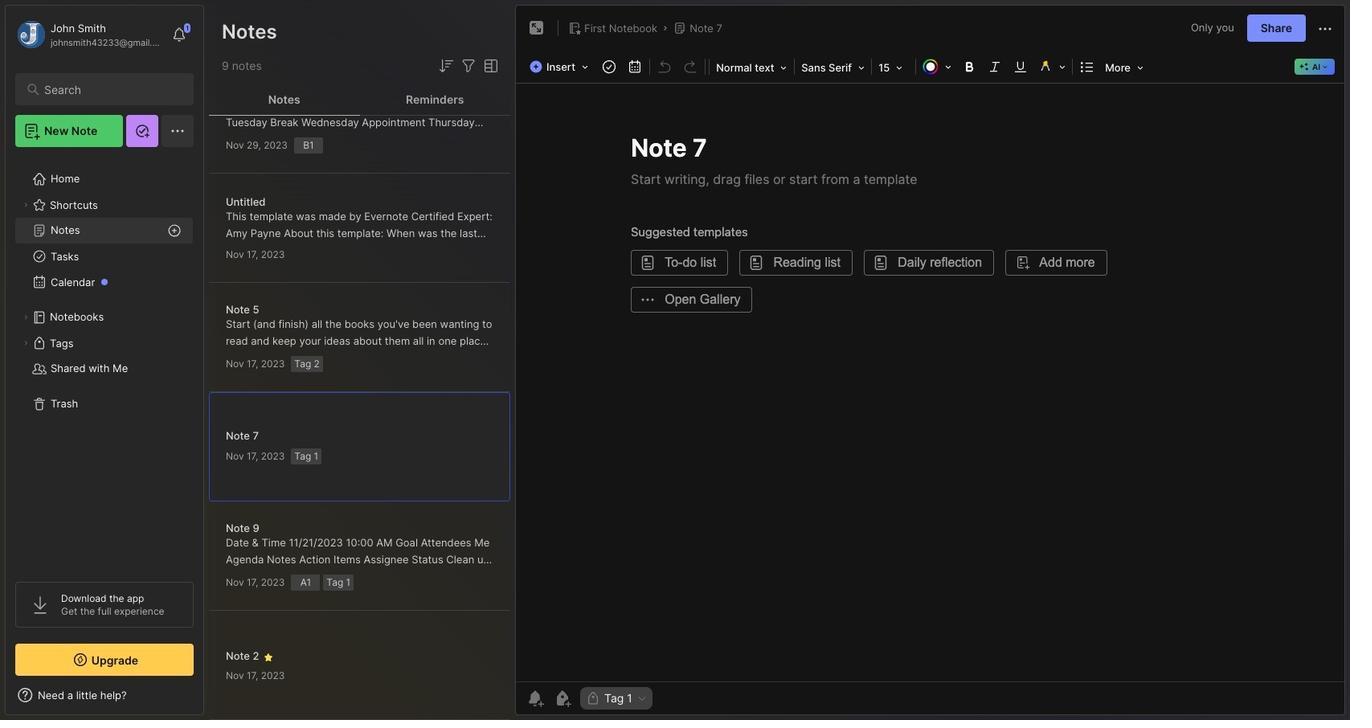 Task type: locate. For each thing, give the bounding box(es) containing it.
Note Editor text field
[[516, 83, 1344, 681]]

WHAT'S NEW field
[[6, 682, 203, 708]]

main element
[[0, 0, 209, 720]]

note window element
[[515, 5, 1345, 719]]

Search text field
[[44, 82, 179, 97]]

tree
[[6, 157, 203, 567]]

Font color field
[[918, 55, 956, 78]]

more actions image
[[1315, 19, 1335, 38]]

Font family field
[[796, 56, 870, 79]]

tree inside main element
[[6, 157, 203, 567]]

View options field
[[478, 56, 501, 76]]

tab list
[[209, 84, 510, 116]]

expand notebooks image
[[21, 313, 31, 322]]

Sort options field
[[436, 56, 456, 76]]

Account field
[[15, 18, 164, 51]]

Highlight field
[[1033, 55, 1070, 78]]

calendar event image
[[624, 55, 646, 78]]

expand tags image
[[21, 338, 31, 348]]

None search field
[[44, 80, 179, 99]]

Font size field
[[874, 56, 914, 79]]

Tag 1 Tag actions field
[[632, 693, 648, 704]]

Add filters field
[[459, 56, 478, 76]]



Task type: vqa. For each thing, say whether or not it's contained in the screenshot.
Expand Notebooks image in the left top of the page
yes



Task type: describe. For each thing, give the bounding box(es) containing it.
Heading level field
[[711, 56, 792, 79]]

Insert field
[[526, 55, 596, 78]]

add a reminder image
[[526, 689, 545, 708]]

bulleted list image
[[1076, 55, 1099, 78]]

add tag image
[[553, 689, 572, 708]]

More actions field
[[1315, 18, 1335, 38]]

expand note image
[[527, 18, 546, 38]]

none search field inside main element
[[44, 80, 179, 99]]

task image
[[598, 55, 620, 78]]

add filters image
[[459, 56, 478, 76]]

bold image
[[958, 55, 980, 78]]

click to collapse image
[[203, 690, 215, 710]]

More field
[[1100, 56, 1148, 79]]

italic image
[[984, 55, 1006, 78]]

underline image
[[1009, 55, 1032, 78]]



